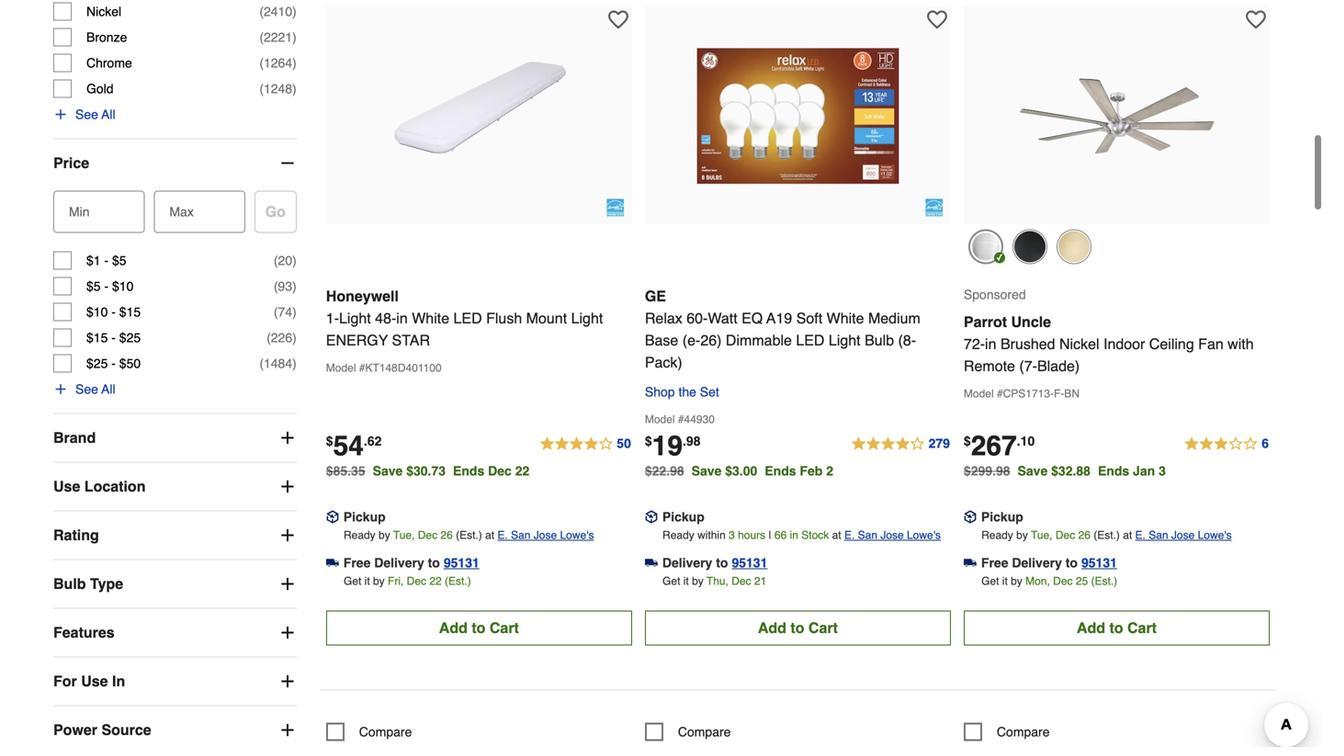Task type: describe. For each thing, give the bounding box(es) containing it.
get it by mon, dec 25 (est.)
[[982, 575, 1118, 588]]

model for model # kt148d401100
[[326, 362, 356, 374]]

by for get it by thu, dec 21
[[692, 575, 704, 588]]

parrot uncle 72-in brushed nickel indoor ceiling fan with remote (7-blade) image
[[1016, 15, 1218, 217]]

74
[[278, 305, 292, 319]]

shop the set link
[[645, 381, 720, 403]]

1 all from the top
[[102, 107, 115, 122]]

tue, for fri,
[[393, 529, 415, 542]]

feb
[[800, 464, 823, 478]]

(est.) down 'savings save $32.88' element
[[1094, 529, 1121, 542]]

226
[[271, 330, 292, 345]]

54
[[333, 430, 364, 462]]

ends for 54
[[453, 464, 485, 478]]

2 jose from the left
[[881, 529, 904, 542]]

dec for $85.35 save $30.73 ends dec 22
[[488, 464, 512, 478]]

ends feb 2 element
[[765, 464, 841, 478]]

$299.98 save $32.88 ends jan 3
[[964, 464, 1166, 478]]

thu,
[[707, 575, 729, 588]]

4 stars image for 19
[[851, 433, 951, 455]]

star
[[392, 332, 430, 349]]

by for get it by mon, dec 25 (est.)
[[1011, 575, 1023, 588]]

san for get it by mon, dec 25 (est.)
[[1149, 529, 1169, 542]]

|
[[769, 529, 772, 542]]

brand
[[53, 429, 96, 446]]

jose for get it by mon, dec 25 (est.)
[[1172, 529, 1195, 542]]

6
[[1262, 436, 1270, 451]]

50 button
[[539, 433, 632, 455]]

0 horizontal spatial light
[[339, 310, 371, 327]]

0 horizontal spatial use
[[53, 478, 80, 495]]

2 vertical spatial in
[[790, 529, 799, 542]]

22 for $85.35 save $30.73 ends dec 22
[[515, 464, 530, 478]]

free for get it by mon, dec 25 (est.)
[[982, 556, 1009, 570]]

1 horizontal spatial $15
[[119, 305, 141, 319]]

( for 74
[[274, 305, 278, 319]]

0 horizontal spatial 3
[[729, 529, 735, 542]]

( 74 )
[[274, 305, 297, 319]]

power source button
[[53, 706, 297, 747]]

# for kt148d401100
[[359, 362, 365, 374]]

model for model # cps1713-f-bn
[[964, 387, 994, 400]]

led inside the "ge relax 60-watt eq a19 soft white medium base (e-26) dimmable led light bulb (8- pack)"
[[796, 332, 825, 349]]

26 for 22
[[441, 529, 453, 542]]

48-
[[375, 310, 396, 327]]

source
[[102, 722, 151, 739]]

ends for 19
[[765, 464, 797, 478]]

- for $15
[[111, 330, 116, 345]]

(8-
[[899, 332, 917, 349]]

dimmable
[[726, 332, 792, 349]]

pickup image for get it by fri, dec 22 (est.)
[[326, 511, 339, 524]]

(est.) right 25
[[1092, 575, 1118, 588]]

brushed gold image
[[1057, 229, 1092, 264]]

honeywell 1-light 48-in white led flush mount light energy star
[[326, 288, 603, 349]]

flush
[[486, 310, 522, 327]]

in inside parrot uncle 72-in brushed nickel indoor ceiling fan with remote (7-blade)
[[986, 335, 997, 352]]

1 see all from the top
[[75, 107, 115, 122]]

rating button
[[53, 512, 297, 559]]

0 horizontal spatial $10
[[86, 305, 108, 319]]

dec for get it by thu, dec 21
[[732, 575, 752, 588]]

2 lowe's from the left
[[907, 529, 941, 542]]

bn
[[1065, 387, 1080, 400]]

parrot
[[964, 313, 1008, 330]]

(est.) down savings save $30.73 element
[[456, 529, 482, 542]]

dec for get it by fri, dec 22 (est.)
[[407, 575, 427, 588]]

max
[[170, 205, 194, 219]]

279 button
[[851, 433, 951, 455]]

# for cps1713-f-bn
[[997, 387, 1004, 400]]

light inside the "ge relax 60-watt eq a19 soft white medium base (e-26) dimmable led light bulb (8- pack)"
[[829, 332, 861, 349]]

25
[[1076, 575, 1089, 588]]

2221
[[264, 30, 292, 45]]

mount
[[526, 310, 567, 327]]

2 see all from the top
[[75, 382, 115, 397]]

get for get it by fri, dec 22 (est.)
[[344, 575, 362, 588]]

( 93 )
[[274, 279, 297, 294]]

features button
[[53, 609, 297, 657]]

21
[[755, 575, 767, 588]]

ends jan 3 element
[[1099, 464, 1174, 478]]

0 vertical spatial 3
[[1159, 464, 1166, 478]]

ready for get it by mon, dec 25 (est.)
[[982, 529, 1014, 542]]

1 horizontal spatial $5
[[112, 253, 126, 268]]

1 heart outline image from the left
[[927, 9, 948, 30]]

2 delivery from the left
[[663, 556, 713, 570]]

type
[[90, 575, 123, 592]]

led inside honeywell 1-light 48-in white led flush mount light energy star
[[454, 310, 482, 327]]

white inside honeywell 1-light 48-in white led flush mount light energy star
[[412, 310, 450, 327]]

$299.98
[[964, 464, 1011, 478]]

$ 267 .10
[[964, 430, 1035, 462]]

in inside honeywell 1-light 48-in white led flush mount light energy star
[[396, 310, 408, 327]]

ends dec 22 element
[[453, 464, 537, 478]]

# for 44930
[[678, 413, 684, 426]]

for
[[53, 673, 77, 690]]

add to cart for 3rd 'add to cart' button from right
[[439, 619, 519, 636]]

( for 1264
[[260, 56, 264, 70]]

savings save $32.88 element
[[1018, 464, 1174, 478]]

fan
[[1199, 335, 1224, 352]]

2410
[[264, 4, 292, 19]]

- for $5
[[104, 279, 109, 294]]

( 20 )
[[274, 253, 297, 268]]

1 see all button from the top
[[53, 105, 115, 124]]

delivery to 95131
[[663, 556, 768, 570]]

it for fri, dec 22
[[365, 575, 370, 588]]

93
[[278, 279, 292, 294]]

honeywell1-light 48-in white led flush mount light energy star element
[[326, 6, 632, 225]]

( for 2221
[[260, 30, 264, 45]]

$ 54 .62
[[326, 430, 382, 462]]

95131 for get it by mon, dec 25 (est.)
[[1082, 556, 1118, 570]]

44930
[[684, 413, 715, 426]]

watt
[[708, 310, 738, 327]]

dec for get it by mon, dec 25 (est.)
[[1054, 575, 1073, 588]]

( for 1484
[[260, 356, 264, 371]]

(e-
[[683, 332, 701, 349]]

) for ( 20 )
[[292, 253, 297, 268]]

$10 - $15
[[86, 305, 141, 319]]

delivery for get it by fri, dec 22 (est.)
[[374, 556, 424, 570]]

95131 button for 21
[[732, 554, 768, 572]]

by up mon,
[[1017, 529, 1029, 542]]

( for 1248
[[260, 81, 264, 96]]

set
[[700, 385, 720, 399]]

use location
[[53, 478, 146, 495]]

within
[[698, 529, 726, 542]]

ge relax 60-watt eq a19 soft white medium base (e-26) dimmable led light bulb (8- pack)
[[645, 288, 921, 371]]

energy star qualified image for honeywell1-light 48-in white led flush mount light energy star 'element'
[[607, 198, 625, 217]]

minus image
[[278, 154, 297, 172]]

60-
[[687, 310, 708, 327]]

pack)
[[645, 354, 683, 371]]

heart outline image
[[608, 9, 629, 30]]

location
[[84, 478, 146, 495]]

dec up get it by fri, dec 22 (est.)
[[418, 529, 438, 542]]

brand button
[[53, 414, 297, 462]]

$ for 267
[[964, 434, 971, 448]]

0 horizontal spatial $5
[[86, 279, 101, 294]]

f-
[[1054, 387, 1065, 400]]

0 horizontal spatial $25
[[86, 356, 108, 371]]

pickup image for get it by mon, dec 25 (est.)
[[964, 511, 977, 524]]

1002561124 element
[[964, 723, 1050, 741]]

) for ( 1484 )
[[292, 356, 297, 371]]

the
[[679, 385, 697, 399]]

plus image for features
[[278, 624, 297, 642]]

kt148d401100
[[365, 362, 442, 374]]

( 226 )
[[267, 330, 297, 345]]

(est.) right fri,
[[445, 575, 471, 588]]

price
[[53, 154, 89, 171]]

dec up get it by mon, dec 25 (est.)
[[1056, 529, 1076, 542]]

truck filled image for get it by fri, dec 22 (est.)
[[326, 557, 339, 570]]

$32.88
[[1052, 464, 1091, 478]]

go button
[[254, 191, 297, 233]]

medium
[[869, 310, 921, 327]]

$22.98 save $3.00 ends feb 2
[[645, 464, 834, 478]]

e. san jose lowe's button for get it by fri, dec 22 (est.)
[[498, 526, 594, 545]]

95131 button for 22
[[444, 554, 480, 572]]

by for get it by fri, dec 22 (est.)
[[373, 575, 385, 588]]

1264
[[264, 56, 292, 70]]

save for 54
[[373, 464, 403, 478]]

( 2410 )
[[260, 4, 297, 19]]

soft
[[797, 310, 823, 327]]

279
[[929, 436, 950, 451]]

white inside the "ge relax 60-watt eq a19 soft white medium base (e-26) dimmable led light bulb (8- pack)"
[[827, 310, 865, 327]]

$30.73
[[407, 464, 446, 478]]

ready for get it by thu, dec 21
[[663, 529, 695, 542]]

was price $299.98 element
[[964, 459, 1018, 478]]

hours
[[738, 529, 766, 542]]

free for get it by fri, dec 22 (est.)
[[344, 556, 371, 570]]

e. san jose lowe's button for get it by thu, dec 21
[[845, 526, 941, 545]]

jose for get it by fri, dec 22 (est.)
[[534, 529, 557, 542]]

honeywell 1-light 48-in white led flush mount light energy star image
[[378, 15, 580, 217]]

$ for 19
[[645, 434, 652, 448]]

get for get it by mon, dec 25 (est.)
[[982, 575, 1000, 588]]

truck filled image for get it by thu, dec 21
[[645, 557, 658, 570]]

actual price $19.98 element
[[645, 430, 701, 462]]

base
[[645, 332, 679, 349]]

san for get it by fri, dec 22 (est.)
[[511, 529, 531, 542]]

bulb inside button
[[53, 575, 86, 592]]

at for get it by mon, dec 25 (est.)
[[1124, 529, 1133, 542]]

model for model # 44930
[[645, 413, 675, 426]]

2
[[827, 464, 834, 478]]

plus image for rating
[[278, 526, 297, 545]]

bulb type
[[53, 575, 123, 592]]

min
[[69, 205, 90, 219]]

at for get it by fri, dec 22 (est.)
[[485, 529, 495, 542]]

2 all from the top
[[102, 382, 115, 397]]

0 vertical spatial $25
[[119, 330, 141, 345]]

20
[[278, 253, 292, 268]]

brushed
[[1001, 335, 1056, 352]]

ends for 267
[[1099, 464, 1130, 478]]

0 horizontal spatial $15
[[86, 330, 108, 345]]

$1
[[86, 253, 101, 268]]

( 1264 )
[[260, 56, 297, 70]]



Task type: locate. For each thing, give the bounding box(es) containing it.
2 horizontal spatial cart
[[1128, 619, 1157, 636]]

- up $15 - $25
[[111, 305, 116, 319]]

add to cart down get it by fri, dec 22 (est.)
[[439, 619, 519, 636]]

1 truck filled image from the left
[[326, 557, 339, 570]]

3 plus image from the top
[[278, 672, 297, 691]]

2 horizontal spatial in
[[986, 335, 997, 352]]

(
[[260, 4, 264, 19], [260, 30, 264, 45], [260, 56, 264, 70], [260, 81, 264, 96], [274, 253, 278, 268], [274, 279, 278, 294], [274, 305, 278, 319], [267, 330, 271, 345], [260, 356, 264, 371]]

plus image for for use in
[[278, 672, 297, 691]]

1 ends from the left
[[453, 464, 485, 478]]

#
[[359, 362, 365, 374], [997, 387, 1004, 400], [678, 413, 684, 426]]

2 horizontal spatial add to cart
[[1077, 619, 1157, 636]]

1 95131 from the left
[[444, 556, 480, 570]]

0 horizontal spatial 95131 button
[[444, 554, 480, 572]]

0 vertical spatial model
[[326, 362, 356, 374]]

in
[[396, 310, 408, 327], [986, 335, 997, 352], [790, 529, 799, 542]]

ready by tue, dec 26 (est.) at e. san jose lowe's for get it by fri, dec 22 (est.)
[[344, 529, 594, 542]]

1 4 stars image from the left
[[539, 433, 632, 455]]

ends left the jan
[[1099, 464, 1130, 478]]

1 white from the left
[[412, 310, 450, 327]]

2 add to cart from the left
[[758, 619, 838, 636]]

3 at from the left
[[1124, 529, 1133, 542]]

0 horizontal spatial pickup image
[[326, 511, 339, 524]]

8 ) from the top
[[292, 330, 297, 345]]

jan
[[1134, 464, 1156, 478]]

was price $22.98 element
[[645, 459, 692, 478]]

) for ( 1248 )
[[292, 81, 297, 96]]

plus image
[[53, 107, 68, 122], [53, 382, 68, 397], [278, 429, 297, 447], [278, 478, 297, 496], [278, 575, 297, 593], [278, 721, 297, 740]]

.10
[[1017, 434, 1035, 448]]

tue,
[[393, 529, 415, 542], [1032, 529, 1053, 542]]

267
[[971, 430, 1017, 462]]

1 jose from the left
[[534, 529, 557, 542]]

e. san jose lowe's button down ends dec 22 element
[[498, 526, 594, 545]]

1 horizontal spatial energy star qualified image
[[926, 198, 944, 217]]

compare for 5014348321 element
[[359, 725, 412, 739]]

truck filled image
[[326, 557, 339, 570], [645, 557, 658, 570], [964, 557, 977, 570]]

pickup for get it by fri, dec 22 (est.)
[[344, 510, 386, 524]]

1 save from the left
[[373, 464, 403, 478]]

2 heart outline image from the left
[[1246, 9, 1267, 30]]

3 cart from the left
[[1128, 619, 1157, 636]]

0 horizontal spatial san
[[511, 529, 531, 542]]

50
[[617, 436, 631, 451]]

1 horizontal spatial delivery
[[663, 556, 713, 570]]

5014348321 element
[[326, 723, 412, 741]]

plus image inside use location button
[[278, 478, 297, 496]]

1 see from the top
[[75, 107, 98, 122]]

bulb type button
[[53, 560, 297, 608]]

$10 up $10 - $15
[[112, 279, 134, 294]]

ready down $299.98
[[982, 529, 1014, 542]]

4 ) from the top
[[292, 81, 297, 96]]

3 pickup from the left
[[982, 510, 1024, 524]]

bulb inside the "ge relax 60-watt eq a19 soft white medium base (e-26) dimmable led light bulb (8- pack)"
[[865, 332, 895, 349]]

(7-
[[1020, 357, 1038, 374]]

2 horizontal spatial jose
[[1172, 529, 1195, 542]]

dec right fri,
[[407, 575, 427, 588]]

3 95131 from the left
[[1082, 556, 1118, 570]]

1 tue, from the left
[[393, 529, 415, 542]]

pickup image down $85.35
[[326, 511, 339, 524]]

model # kt148d401100
[[326, 362, 442, 374]]

2 plus image from the top
[[278, 624, 297, 642]]

- down $10 - $15
[[111, 330, 116, 345]]

lowe's for get it by fri, dec 22 (est.)
[[560, 529, 594, 542]]

cart for 3rd 'add to cart' button from right
[[490, 619, 519, 636]]

$10 down $5 - $10
[[86, 305, 108, 319]]

add to cart button down 21
[[645, 611, 951, 646]]

cart for first 'add to cart' button from right
[[1128, 619, 1157, 636]]

$ inside $ 19 .98
[[645, 434, 652, 448]]

led
[[454, 310, 482, 327], [796, 332, 825, 349]]

95131 up get it by fri, dec 22 (est.)
[[444, 556, 480, 570]]

1 vertical spatial #
[[997, 387, 1004, 400]]

1 horizontal spatial add to cart button
[[645, 611, 951, 646]]

2 save from the left
[[692, 464, 722, 478]]

$ right 50
[[645, 434, 652, 448]]

1 delivery from the left
[[374, 556, 424, 570]]

3 95131 button from the left
[[1082, 554, 1118, 572]]

see down $25 - $50
[[75, 382, 98, 397]]

shop the set
[[645, 385, 720, 399]]

brushed nickel image
[[969, 229, 1004, 264]]

0 vertical spatial see all
[[75, 107, 115, 122]]

2 ends from the left
[[765, 464, 797, 478]]

1 vertical spatial in
[[986, 335, 997, 352]]

1 at from the left
[[485, 529, 495, 542]]

$ for 54
[[326, 434, 333, 448]]

1 horizontal spatial 95131
[[732, 556, 768, 570]]

compare inside 1002561124 "element"
[[997, 725, 1050, 739]]

for use in button
[[53, 658, 297, 706]]

2 horizontal spatial delivery
[[1013, 556, 1063, 570]]

3 $ from the left
[[964, 434, 971, 448]]

add to cart down 25
[[1077, 619, 1157, 636]]

2 horizontal spatial san
[[1149, 529, 1169, 542]]

see all down "gold" at the left
[[75, 107, 115, 122]]

1 vertical spatial all
[[102, 382, 115, 397]]

1 horizontal spatial free
[[982, 556, 1009, 570]]

2 e. san jose lowe's button from the left
[[845, 526, 941, 545]]

2 add from the left
[[758, 619, 787, 636]]

get left thu,
[[663, 575, 681, 588]]

cps1713-
[[1004, 387, 1054, 400]]

energy
[[326, 332, 388, 349]]

see down "gold" at the left
[[75, 107, 98, 122]]

energy star qualified image inside gerelax 60-watt eq a19 soft white medium base (e-26) dimmable led light bulb (8-pack) element
[[926, 198, 944, 217]]

cart for 2nd 'add to cart' button from right
[[809, 619, 838, 636]]

e. down ends dec 22 element
[[498, 529, 508, 542]]

( for 93
[[274, 279, 278, 294]]

$3.00
[[726, 464, 758, 478]]

$5 down $1
[[86, 279, 101, 294]]

save for 19
[[692, 464, 722, 478]]

( 1248 )
[[260, 81, 297, 96]]

1-
[[326, 310, 339, 327]]

energy star qualified image inside honeywell1-light 48-in white led flush mount light energy star 'element'
[[607, 198, 625, 217]]

$ inside the $ 54 .62
[[326, 434, 333, 448]]

95131 for get it by fri, dec 22 (est.)
[[444, 556, 480, 570]]

by left mon,
[[1011, 575, 1023, 588]]

free delivery to 95131 for mon,
[[982, 556, 1118, 570]]

$ 19 .98
[[645, 430, 701, 462]]

go
[[265, 203, 286, 220]]

get left mon,
[[982, 575, 1000, 588]]

2 horizontal spatial ends
[[1099, 464, 1130, 478]]

) for ( 226 )
[[292, 330, 297, 345]]

e. for get it by fri, dec 22 (est.)
[[498, 529, 508, 542]]

3 san from the left
[[1149, 529, 1169, 542]]

ready by tue, dec 26 (est.) at e. san jose lowe's for get it by mon, dec 25 (est.)
[[982, 529, 1232, 542]]

features
[[53, 624, 115, 641]]

0 horizontal spatial 26
[[441, 529, 453, 542]]

1 ready from the left
[[344, 529, 376, 542]]

) up 1264
[[292, 30, 297, 45]]

0 horizontal spatial model
[[326, 362, 356, 374]]

2 at from the left
[[833, 529, 842, 542]]

0 horizontal spatial at
[[485, 529, 495, 542]]

at
[[485, 529, 495, 542], [833, 529, 842, 542], [1124, 529, 1133, 542]]

plus image inside features button
[[278, 624, 297, 642]]

1248
[[264, 81, 292, 96]]

e. san jose lowe's button down the jan
[[1136, 526, 1232, 545]]

stock
[[802, 529, 829, 542]]

2 horizontal spatial 95131
[[1082, 556, 1118, 570]]

e. for get it by mon, dec 25 (est.)
[[1136, 529, 1146, 542]]

1 horizontal spatial 22
[[515, 464, 530, 478]]

2 compare from the left
[[678, 725, 731, 739]]

add to cart button down get it by fri, dec 22 (est.)
[[326, 611, 632, 646]]

1 add from the left
[[439, 619, 468, 636]]

in right 66
[[790, 529, 799, 542]]

1 horizontal spatial tue,
[[1032, 529, 1053, 542]]

1 vertical spatial $15
[[86, 330, 108, 345]]

- right $1
[[104, 253, 109, 268]]

plus image for bulb type
[[278, 575, 297, 593]]

1 energy star qualified image from the left
[[607, 198, 625, 217]]

white right soft
[[827, 310, 865, 327]]

1 compare from the left
[[359, 725, 412, 739]]

$ right '279'
[[964, 434, 971, 448]]

1 cart from the left
[[490, 619, 519, 636]]

2 ready from the left
[[663, 529, 695, 542]]

.62
[[364, 434, 382, 448]]

4 stars image containing 50
[[539, 433, 632, 455]]

price button
[[53, 139, 297, 187]]

72-
[[964, 335, 986, 352]]

2 horizontal spatial lowe's
[[1198, 529, 1232, 542]]

1 plus image from the top
[[278, 526, 297, 545]]

95131 button up get it by fri, dec 22 (est.)
[[444, 554, 480, 572]]

3 stars image
[[1184, 433, 1270, 455]]

uncle
[[1012, 313, 1052, 330]]

2 horizontal spatial at
[[1124, 529, 1133, 542]]

truck filled image for get it by mon, dec 25 (est.)
[[964, 557, 977, 570]]

free delivery to 95131 up get it by fri, dec 22 (est.)
[[344, 556, 480, 570]]

3 jose from the left
[[1172, 529, 1195, 542]]

1 vertical spatial 22
[[430, 575, 442, 588]]

1 horizontal spatial it
[[684, 575, 689, 588]]

pickup
[[344, 510, 386, 524], [663, 510, 705, 524], [982, 510, 1024, 524]]

ready by tue, dec 26 (est.) at e. san jose lowe's down savings save $30.73 element
[[344, 529, 594, 542]]

heart outline image
[[927, 9, 948, 30], [1246, 9, 1267, 30]]

0 horizontal spatial compare
[[359, 725, 412, 739]]

delivery up fri,
[[374, 556, 424, 570]]

e. san jose lowe's button for get it by mon, dec 25 (est.)
[[1136, 526, 1232, 545]]

plus image
[[278, 526, 297, 545], [278, 624, 297, 642], [278, 672, 297, 691]]

pickup down $85.35
[[344, 510, 386, 524]]

2 horizontal spatial model
[[964, 387, 994, 400]]

26 up get it by fri, dec 22 (est.)
[[441, 529, 453, 542]]

plus image inside 'rating' button
[[278, 526, 297, 545]]

$ inside $ 267 .10
[[964, 434, 971, 448]]

2 horizontal spatial $
[[964, 434, 971, 448]]

e. right stock
[[845, 529, 855, 542]]

add to cart button down 25
[[964, 611, 1270, 646]]

0 vertical spatial $5
[[112, 253, 126, 268]]

to
[[428, 556, 440, 570], [716, 556, 728, 570], [1066, 556, 1078, 570], [472, 619, 486, 636], [791, 619, 805, 636], [1110, 619, 1124, 636]]

use
[[53, 478, 80, 495], [81, 673, 108, 690]]

jose right stock
[[881, 529, 904, 542]]

0 horizontal spatial 22
[[430, 575, 442, 588]]

jose down ends jan 3 element
[[1172, 529, 1195, 542]]

gold
[[86, 81, 114, 96]]

( 2221 )
[[260, 30, 297, 45]]

0 vertical spatial in
[[396, 310, 408, 327]]

) for ( 1264 )
[[292, 56, 297, 70]]

ready for get it by fri, dec 22 (est.)
[[344, 529, 376, 542]]

4 stars image
[[539, 433, 632, 455], [851, 433, 951, 455]]

1 horizontal spatial heart outline image
[[1246, 9, 1267, 30]]

- for $25
[[111, 356, 116, 371]]

all
[[102, 107, 115, 122], [102, 382, 115, 397]]

1 horizontal spatial compare
[[678, 725, 731, 739]]

) up the 93 on the left of page
[[292, 253, 297, 268]]

led left flush
[[454, 310, 482, 327]]

) down the ( 226 ) at left
[[292, 356, 297, 371]]

0 horizontal spatial ends
[[453, 464, 485, 478]]

1 pickup image from the left
[[326, 511, 339, 524]]

0 horizontal spatial add to cart
[[439, 619, 519, 636]]

free delivery to 95131 up get it by mon, dec 25 (est.)
[[982, 556, 1118, 570]]

1 95131 button from the left
[[444, 554, 480, 572]]

0 vertical spatial $10
[[112, 279, 134, 294]]

) for ( 2410 )
[[292, 4, 297, 19]]

0 horizontal spatial e.
[[498, 529, 508, 542]]

gerelax 60-watt eq a19 soft white medium base (e-26) dimmable led light bulb (8-pack) element
[[645, 6, 951, 225]]

delivery up mon,
[[1013, 556, 1063, 570]]

1 horizontal spatial add to cart
[[758, 619, 838, 636]]

7 ) from the top
[[292, 305, 297, 319]]

save down .62 on the bottom left of page
[[373, 464, 403, 478]]

1 horizontal spatial san
[[858, 529, 878, 542]]

dec left 21
[[732, 575, 752, 588]]

0 horizontal spatial nickel
[[86, 4, 121, 19]]

in up star
[[396, 310, 408, 327]]

plus image for brand
[[278, 429, 297, 447]]

2 ready by tue, dec 26 (est.) at e. san jose lowe's from the left
[[982, 529, 1232, 542]]

save down .98
[[692, 464, 722, 478]]

get
[[344, 575, 362, 588], [663, 575, 681, 588], [982, 575, 1000, 588]]

pickup image
[[645, 511, 658, 524]]

2 it from the left
[[684, 575, 689, 588]]

0 horizontal spatial heart outline image
[[927, 9, 948, 30]]

3 save from the left
[[1018, 464, 1048, 478]]

3 e. from the left
[[1136, 529, 1146, 542]]

energy star qualified image for gerelax 60-watt eq a19 soft white medium base (e-26) dimmable led light bulb (8-pack) element
[[926, 198, 944, 217]]

2 vertical spatial model
[[645, 413, 675, 426]]

95131 up 21
[[732, 556, 768, 570]]

# down energy
[[359, 362, 365, 374]]

at right stock
[[833, 529, 842, 542]]

2 get from the left
[[663, 575, 681, 588]]

3 lowe's from the left
[[1198, 529, 1232, 542]]

pickup right pickup icon
[[663, 510, 705, 524]]

indoor
[[1104, 335, 1146, 352]]

e. down the jan
[[1136, 529, 1146, 542]]

1 horizontal spatial add
[[758, 619, 787, 636]]

compare for 1002561124 "element"
[[997, 725, 1050, 739]]

delivery for get it by mon, dec 25 (est.)
[[1013, 556, 1063, 570]]

3 ) from the top
[[292, 56, 297, 70]]

mon,
[[1026, 575, 1051, 588]]

( for 2410
[[260, 4, 264, 19]]

95131 button up 21
[[732, 554, 768, 572]]

energy star qualified image
[[607, 198, 625, 217], [926, 198, 944, 217]]

1 horizontal spatial light
[[571, 310, 603, 327]]

compare for 5014562889 element
[[678, 725, 731, 739]]

# up .98
[[678, 413, 684, 426]]

see all button down $25 - $50
[[53, 380, 115, 399]]

1 horizontal spatial truck filled image
[[645, 557, 658, 570]]

it for mon, dec 25
[[1003, 575, 1008, 588]]

1 vertical spatial nickel
[[1060, 335, 1100, 352]]

see
[[75, 107, 98, 122], [75, 382, 98, 397]]

ready down $85.35
[[344, 529, 376, 542]]

led down soft
[[796, 332, 825, 349]]

1 free from the left
[[344, 556, 371, 570]]

plus image inside power source button
[[278, 721, 297, 740]]

1 horizontal spatial ready
[[663, 529, 695, 542]]

1 horizontal spatial $10
[[112, 279, 134, 294]]

1 san from the left
[[511, 529, 531, 542]]

3 compare from the left
[[997, 725, 1050, 739]]

1 horizontal spatial 26
[[1079, 529, 1091, 542]]

- for $1
[[104, 253, 109, 268]]

1 ready by tue, dec 26 (est.) at e. san jose lowe's from the left
[[344, 529, 594, 542]]

1 lowe's from the left
[[560, 529, 594, 542]]

by up fri,
[[379, 529, 390, 542]]

add for 2nd 'add to cart' button from right
[[758, 619, 787, 636]]

2 e. from the left
[[845, 529, 855, 542]]

0 vertical spatial see all button
[[53, 105, 115, 124]]

2 add to cart button from the left
[[645, 611, 951, 646]]

tue, for mon,
[[1032, 529, 1053, 542]]

3 right the jan
[[1159, 464, 1166, 478]]

2 vertical spatial #
[[678, 413, 684, 426]]

for use in
[[53, 673, 125, 690]]

1 26 from the left
[[441, 529, 453, 542]]

1 vertical spatial use
[[81, 673, 108, 690]]

0 horizontal spatial ready by tue, dec 26 (est.) at e. san jose lowe's
[[344, 529, 594, 542]]

free delivery to 95131
[[344, 556, 480, 570], [982, 556, 1118, 570]]

2 95131 button from the left
[[732, 554, 768, 572]]

6 button
[[1184, 433, 1270, 455]]

2 white from the left
[[827, 310, 865, 327]]

$1 - $5
[[86, 253, 126, 268]]

actual price $267.10 element
[[964, 430, 1035, 462]]

lowe's for get it by mon, dec 25 (est.)
[[1198, 529, 1232, 542]]

2 horizontal spatial e. san jose lowe's button
[[1136, 526, 1232, 545]]

at down ends jan 3 element
[[1124, 529, 1133, 542]]

plus image inside brand button
[[278, 429, 297, 447]]

nickel
[[86, 4, 121, 19], [1060, 335, 1100, 352]]

ends right $30.73
[[453, 464, 485, 478]]

2 truck filled image from the left
[[645, 557, 658, 570]]

pickup image
[[326, 511, 339, 524], [964, 511, 977, 524]]

0 vertical spatial nickel
[[86, 4, 121, 19]]

2 horizontal spatial ready
[[982, 529, 1014, 542]]

0 horizontal spatial bulb
[[53, 575, 86, 592]]

95131 button
[[444, 554, 480, 572], [732, 554, 768, 572], [1082, 554, 1118, 572]]

4 stars image containing 279
[[851, 433, 951, 455]]

dec right $30.73
[[488, 464, 512, 478]]

66
[[775, 529, 787, 542]]

$25 down $15 - $25
[[86, 356, 108, 371]]

1 add to cart from the left
[[439, 619, 519, 636]]

add for 3rd 'add to cart' button from right
[[439, 619, 468, 636]]

95131
[[444, 556, 480, 570], [732, 556, 768, 570], [1082, 556, 1118, 570]]

2 horizontal spatial save
[[1018, 464, 1048, 478]]

95131 up 25
[[1082, 556, 1118, 570]]

1 horizontal spatial pickup
[[663, 510, 705, 524]]

5014562889 element
[[645, 723, 731, 741]]

add to cart for 2nd 'add to cart' button from right
[[758, 619, 838, 636]]

26)
[[701, 332, 722, 349]]

ends left feb in the right of the page
[[765, 464, 797, 478]]

all down $25 - $50
[[102, 382, 115, 397]]

2 horizontal spatial add to cart button
[[964, 611, 1270, 646]]

2 see from the top
[[75, 382, 98, 397]]

9 ) from the top
[[292, 356, 297, 371]]

) for ( 74 )
[[292, 305, 297, 319]]

by left thu,
[[692, 575, 704, 588]]

delivery up get it by thu, dec 21
[[663, 556, 713, 570]]

use left location on the bottom left
[[53, 478, 80, 495]]

1 e. san jose lowe's button from the left
[[498, 526, 594, 545]]

0 vertical spatial bulb
[[865, 332, 895, 349]]

savings save $3.00 element
[[692, 464, 841, 478]]

0 horizontal spatial 4 stars image
[[539, 433, 632, 455]]

compare inside 5014348321 element
[[359, 725, 412, 739]]

3 ready from the left
[[982, 529, 1014, 542]]

nickel up blade)
[[1060, 335, 1100, 352]]

it for thu, dec 21
[[684, 575, 689, 588]]

ready within 3 hours | 66 in stock at e. san jose lowe's
[[663, 529, 941, 542]]

26 for 25
[[1079, 529, 1091, 542]]

3 ends from the left
[[1099, 464, 1130, 478]]

light left the (8-
[[829, 332, 861, 349]]

compare inside 5014562889 element
[[678, 725, 731, 739]]

save for 267
[[1018, 464, 1048, 478]]

plus image inside the bulb type button
[[278, 575, 297, 593]]

3 add from the left
[[1077, 619, 1106, 636]]

model down energy
[[326, 362, 356, 374]]

tue, up mon,
[[1032, 529, 1053, 542]]

1 vertical spatial 3
[[729, 529, 735, 542]]

) up 74 at the top left
[[292, 279, 297, 294]]

1 horizontal spatial ends
[[765, 464, 797, 478]]

0 horizontal spatial pickup
[[344, 510, 386, 524]]

get it by thu, dec 21
[[663, 575, 767, 588]]

3 add to cart button from the left
[[964, 611, 1270, 646]]

add down get it by fri, dec 22 (est.)
[[439, 619, 468, 636]]

( for 20
[[274, 253, 278, 268]]

2 pickup image from the left
[[964, 511, 977, 524]]

2 4 stars image from the left
[[851, 433, 951, 455]]

ge relax 60-watt eq a19 soft white medium base (e-26) dimmable led light bulb (8-pack) image
[[697, 15, 899, 217]]

2 free delivery to 95131 from the left
[[982, 556, 1118, 570]]

3 add to cart from the left
[[1077, 619, 1157, 636]]

1 horizontal spatial e. san jose lowe's button
[[845, 526, 941, 545]]

plus image for use location
[[278, 478, 297, 496]]

actual price $54.62 element
[[326, 430, 382, 462]]

$15 up $15 - $25
[[119, 305, 141, 319]]

2 see all button from the top
[[53, 380, 115, 399]]

0 vertical spatial see
[[75, 107, 98, 122]]

22
[[515, 464, 530, 478], [430, 575, 442, 588]]

$15 - $25
[[86, 330, 141, 345]]

plus image inside for use in button
[[278, 672, 297, 691]]

free up get it by fri, dec 22 (est.)
[[344, 556, 371, 570]]

0 horizontal spatial it
[[365, 575, 370, 588]]

0 horizontal spatial jose
[[534, 529, 557, 542]]

add to cart button
[[326, 611, 632, 646], [645, 611, 951, 646], [964, 611, 1270, 646]]

1 horizontal spatial lowe's
[[907, 529, 941, 542]]

pickup for get it by mon, dec 25 (est.)
[[982, 510, 1024, 524]]

0 vertical spatial $15
[[119, 305, 141, 319]]

2 $ from the left
[[645, 434, 652, 448]]

pickup for get it by thu, dec 21
[[663, 510, 705, 524]]

$5 right $1
[[112, 253, 126, 268]]

jose down ends dec 22 element
[[534, 529, 557, 542]]

0 horizontal spatial add
[[439, 619, 468, 636]]

2 95131 from the left
[[732, 556, 768, 570]]

$5 - $10
[[86, 279, 134, 294]]

2 san from the left
[[858, 529, 878, 542]]

2 cart from the left
[[809, 619, 838, 636]]

0 horizontal spatial save
[[373, 464, 403, 478]]

e. san jose lowe's button
[[498, 526, 594, 545], [845, 526, 941, 545], [1136, 526, 1232, 545]]

26
[[441, 529, 453, 542], [1079, 529, 1091, 542]]

dec left 25
[[1054, 575, 1073, 588]]

1 horizontal spatial in
[[790, 529, 799, 542]]

1484
[[264, 356, 292, 371]]

bulb left type
[[53, 575, 86, 592]]

0 horizontal spatial free delivery to 95131
[[344, 556, 480, 570]]

0 horizontal spatial 95131
[[444, 556, 480, 570]]

1 ) from the top
[[292, 4, 297, 19]]

savings save $30.73 element
[[373, 464, 537, 478]]

- for $10
[[111, 305, 116, 319]]

0 vertical spatial #
[[359, 362, 365, 374]]

0 horizontal spatial free
[[344, 556, 371, 570]]

.98
[[683, 434, 701, 448]]

add to cart for first 'add to cart' button from right
[[1077, 619, 1157, 636]]

) for ( 93 )
[[292, 279, 297, 294]]

free delivery to 95131 for fri,
[[344, 556, 480, 570]]

1 free delivery to 95131 from the left
[[344, 556, 480, 570]]

power source
[[53, 722, 151, 739]]

1 it from the left
[[365, 575, 370, 588]]

2 energy star qualified image from the left
[[926, 198, 944, 217]]

nickel inside parrot uncle 72-in brushed nickel indoor ceiling fan with remote (7-blade)
[[1060, 335, 1100, 352]]

0 horizontal spatial truck filled image
[[326, 557, 339, 570]]

by left fri,
[[373, 575, 385, 588]]

( for 226
[[267, 330, 271, 345]]

ge
[[645, 288, 666, 305]]

it left mon,
[[1003, 575, 1008, 588]]

0 horizontal spatial $
[[326, 434, 333, 448]]

1 pickup from the left
[[344, 510, 386, 524]]

tue, up get it by fri, dec 22 (est.)
[[393, 529, 415, 542]]

black image
[[1013, 229, 1048, 264]]

plus image for power source
[[278, 721, 297, 740]]

19
[[652, 430, 683, 462]]

power
[[53, 722, 97, 739]]

5 ) from the top
[[292, 253, 297, 268]]

blade)
[[1038, 357, 1080, 374]]

2 pickup from the left
[[663, 510, 705, 524]]

see all down $25 - $50
[[75, 382, 115, 397]]

95131 button up 25
[[1082, 554, 1118, 572]]

4 stars image for 54
[[539, 433, 632, 455]]

model down remote
[[964, 387, 994, 400]]

add to cart down 21
[[758, 619, 838, 636]]

1 vertical spatial $5
[[86, 279, 101, 294]]

free up get it by mon, dec 25 (est.)
[[982, 556, 1009, 570]]

2 ) from the top
[[292, 30, 297, 45]]

)
[[292, 4, 297, 19], [292, 30, 297, 45], [292, 56, 297, 70], [292, 81, 297, 96], [292, 253, 297, 268], [292, 279, 297, 294], [292, 305, 297, 319], [292, 330, 297, 345], [292, 356, 297, 371]]

22 for get it by fri, dec 22 (est.)
[[430, 575, 442, 588]]

1 add to cart button from the left
[[326, 611, 632, 646]]

3
[[1159, 464, 1166, 478], [729, 529, 735, 542]]

2 horizontal spatial add
[[1077, 619, 1106, 636]]

2 free from the left
[[982, 556, 1009, 570]]

nickel up bronze
[[86, 4, 121, 19]]

95131 button for 25
[[1082, 554, 1118, 572]]

add for first 'add to cart' button from right
[[1077, 619, 1106, 636]]

26 up 25
[[1079, 529, 1091, 542]]

save down .10
[[1018, 464, 1048, 478]]

parrot uncle 72-in brushed nickel indoor ceiling fan with remote (7-blade)
[[964, 313, 1255, 374]]

at down ends dec 22 element
[[485, 529, 495, 542]]

0 horizontal spatial ready
[[344, 529, 376, 542]]

) up ( 1248 )
[[292, 56, 297, 70]]

was price $85.35 element
[[326, 459, 373, 478]]

honeywell
[[326, 288, 399, 305]]

2 tue, from the left
[[1032, 529, 1053, 542]]

1 vertical spatial bulb
[[53, 575, 86, 592]]

1 vertical spatial see
[[75, 382, 98, 397]]

1 vertical spatial $25
[[86, 356, 108, 371]]

6 ) from the top
[[292, 279, 297, 294]]

3 get from the left
[[982, 575, 1000, 588]]

1 $ from the left
[[326, 434, 333, 448]]

0 horizontal spatial white
[[412, 310, 450, 327]]

$22.98
[[645, 464, 685, 478]]

3 delivery from the left
[[1013, 556, 1063, 570]]

use location button
[[53, 463, 297, 511]]

sponsored
[[964, 287, 1027, 302]]

) for ( 2221 )
[[292, 30, 297, 45]]

- down $1 - $5
[[104, 279, 109, 294]]

1 horizontal spatial cart
[[809, 619, 838, 636]]



Task type: vqa. For each thing, say whether or not it's contained in the screenshot.


